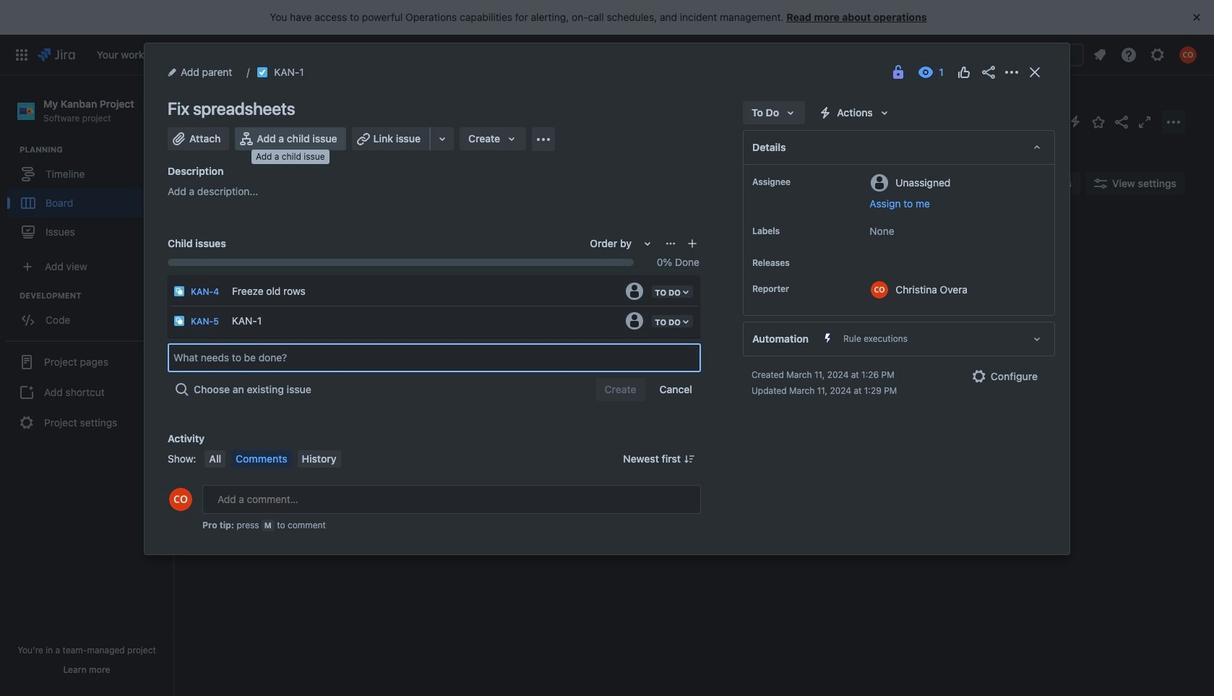 Task type: vqa. For each thing, say whether or not it's contained in the screenshot.
"more" image
no



Task type: describe. For each thing, give the bounding box(es) containing it.
labels pin to top. only you can see pinned fields. image
[[783, 226, 795, 237]]

details element
[[743, 130, 1056, 165]]

automation element
[[743, 322, 1056, 356]]

2 vertical spatial group
[[6, 341, 168, 443]]

0 horizontal spatial list
[[89, 34, 853, 75]]

1 vertical spatial group
[[7, 290, 173, 339]]

0 of 2 child issues complete image
[[351, 296, 362, 308]]

primary element
[[9, 34, 853, 75]]

create child image
[[687, 238, 699, 249]]

add app image
[[535, 131, 552, 148]]

1 horizontal spatial list
[[1088, 42, 1206, 68]]

reporter pin to top. only you can see pinned fields. image
[[792, 283, 804, 295]]

What needs to be done? field
[[169, 345, 700, 371]]

1 heading from the top
[[20, 144, 173, 156]]

issue actions image
[[665, 238, 677, 249]]

Add a comment… field
[[202, 485, 701, 514]]

enter full screen image
[[1137, 113, 1154, 131]]

4 list item from the left
[[278, 34, 353, 75]]

vote options: no one has voted for this issue yet. image
[[956, 64, 973, 81]]

1 issue type: subtask image from the top
[[174, 286, 185, 297]]

copy link to issue image
[[301, 66, 313, 77]]

dismiss image
[[1189, 9, 1206, 26]]

1 vertical spatial task image
[[215, 296, 226, 308]]

2 list item from the left
[[163, 34, 220, 75]]

0 vertical spatial task image
[[257, 67, 268, 78]]



Task type: locate. For each thing, give the bounding box(es) containing it.
0 of 2 child issues complete image
[[351, 296, 362, 308]]

Search this board text field
[[204, 171, 270, 197]]

sidebar element
[[0, 75, 174, 696]]

2 issue type: subtask image from the top
[[174, 315, 185, 327]]

5 list item from the left
[[359, 34, 407, 75]]

jira image
[[38, 46, 75, 63], [38, 46, 75, 63]]

0 vertical spatial group
[[7, 144, 173, 251]]

6 list item from the left
[[413, 34, 456, 75]]

7 list item from the left
[[509, 34, 551, 75]]

8 list item from the left
[[562, 34, 611, 75]]

list
[[89, 34, 853, 75], [1088, 42, 1206, 68]]

actions image
[[1004, 64, 1021, 81]]

group
[[7, 144, 173, 251], [7, 290, 173, 339], [6, 341, 168, 443]]

heading
[[20, 144, 173, 156], [20, 290, 173, 302]]

tooltip
[[252, 150, 329, 164]]

more information about christina overa image
[[872, 281, 889, 299]]

1 horizontal spatial task image
[[257, 67, 268, 78]]

1 vertical spatial issue type: subtask image
[[174, 315, 185, 327]]

dialog
[[145, 43, 1070, 555]]

Search field
[[940, 43, 1085, 66]]

banner
[[0, 34, 1215, 75]]

search image
[[946, 49, 957, 60]]

task image
[[257, 67, 268, 78], [215, 296, 226, 308]]

2 heading from the top
[[20, 290, 173, 302]]

close image
[[1027, 64, 1044, 81]]

0 horizontal spatial task image
[[215, 296, 226, 308]]

link web pages and more image
[[434, 130, 451, 148]]

3 list item from the left
[[225, 34, 272, 75]]

star kan board image
[[1090, 113, 1108, 131]]

0 vertical spatial heading
[[20, 144, 173, 156]]

menu bar
[[202, 450, 344, 468]]

list item
[[92, 34, 157, 75], [163, 34, 220, 75], [225, 34, 272, 75], [278, 34, 353, 75], [359, 34, 407, 75], [413, 34, 456, 75], [509, 34, 551, 75], [562, 34, 611, 75]]

0 vertical spatial issue type: subtask image
[[174, 286, 185, 297]]

1 vertical spatial heading
[[20, 290, 173, 302]]

issue type: subtask image
[[174, 286, 185, 297], [174, 315, 185, 327]]

assignee pin to top. only you can see pinned fields. image
[[794, 176, 806, 188]]

None search field
[[940, 43, 1085, 66]]

1 list item from the left
[[92, 34, 157, 75]]



